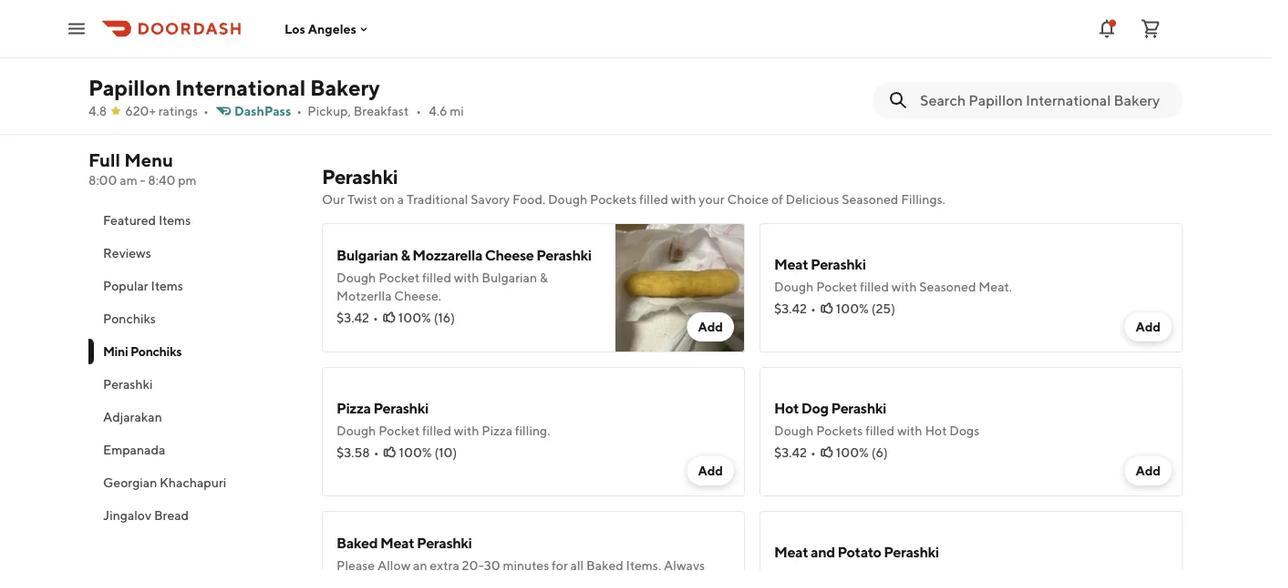 Task type: locate. For each thing, give the bounding box(es) containing it.
filled up (6)
[[866, 424, 895, 439]]

topped inside 30 mini ponchiks filled with raspberry jam and topped with powdered sugar
[[1049, 44, 1093, 59]]

pm
[[178, 173, 197, 188]]

dough down delicious
[[774, 280, 814, 295]]

apricot
[[431, 21, 480, 38], [502, 44, 546, 59]]

add for pizza perashki
[[698, 464, 723, 479]]

popular items
[[103, 279, 183, 294]]

featured items
[[103, 213, 191, 228]]

pizza up $3.58
[[337, 400, 371, 417]]

0 vertical spatial of
[[364, 21, 377, 38]]

bakery
[[310, 74, 380, 100]]

0 horizontal spatial powdered
[[337, 62, 396, 78]]

savory
[[471, 192, 510, 207]]

pockets up 100% (6)
[[816, 424, 863, 439]]

with inside pizza perashki dough pocket filled with pizza filling.
[[454, 424, 479, 439]]

items inside button
[[151, 279, 183, 294]]

1 vertical spatial pockets
[[816, 424, 863, 439]]

2 jam from the left
[[998, 44, 1022, 59]]

& left mozzarella
[[401, 247, 410, 264]]

meat right baked
[[380, 535, 414, 552]]

meat for meat perashki dough pocket filled with seasoned meat.
[[774, 256, 808, 273]]

mini inside 30 mini ponchiks filled with raspberry jam and topped with powdered sugar
[[793, 44, 819, 59]]

$3.42 down dog
[[774, 445, 807, 461]]

popular
[[103, 279, 148, 294]]

add for meat perashki
[[1136, 320, 1161, 335]]

empanada
[[103, 443, 165, 458]]

dough inside bulgarian & mozzarella cheese perashki dough pocket filled with bulgarian & motzerlla cheese.
[[337, 270, 376, 285]]

ponchiks button
[[88, 303, 300, 336]]

pocket up cheese.
[[379, 270, 420, 285]]

4.6
[[429, 104, 447, 119]]

full menu 8:00 am - 8:40 pm
[[88, 150, 197, 188]]

bulgarian & mozzarella cheese perashki dough pocket filled with bulgarian & motzerlla cheese.
[[337, 247, 592, 304]]

apricot right filled
[[502, 44, 546, 59]]

0 horizontal spatial jam
[[548, 44, 573, 59]]

0 horizontal spatial pockets
[[590, 192, 637, 207]]

featured items button
[[88, 204, 300, 237]]

pockets inside hot dog perashki dough pockets filled with hot dogs
[[816, 424, 863, 439]]

bulgarian
[[337, 247, 398, 264], [482, 270, 537, 285]]

620+ ratings •
[[125, 104, 209, 119]]

items inside button
[[159, 213, 191, 228]]

0 horizontal spatial &
[[401, 247, 410, 264]]

2 horizontal spatial 30
[[774, 44, 791, 59]]

100% left (6)
[[836, 445, 869, 461]]

1 horizontal spatial topped
[[1049, 44, 1093, 59]]

1 vertical spatial pizza
[[482, 424, 513, 439]]

of right box
[[364, 21, 377, 38]]

$3.42 • down dog
[[774, 445, 816, 461]]

1 horizontal spatial bulgarian
[[482, 270, 537, 285]]

1 sugar from the left
[[399, 62, 432, 78]]

100% down cheese.
[[398, 311, 431, 326]]

perashki right potato
[[884, 544, 939, 561]]

a
[[397, 192, 404, 207]]

filled up 100% (25)
[[860, 280, 889, 295]]

mini
[[400, 21, 429, 38], [355, 44, 381, 59], [793, 44, 819, 59], [103, 344, 128, 359]]

0 vertical spatial &
[[401, 247, 410, 264]]

on
[[380, 192, 395, 207]]

perashki right cheese
[[536, 247, 592, 264]]

pockets right food.
[[590, 192, 637, 207]]

seasoned
[[842, 192, 899, 207], [920, 280, 976, 295]]

seasoned left meat.
[[920, 280, 976, 295]]

1 horizontal spatial of
[[771, 192, 783, 207]]

jingalov bread
[[103, 508, 189, 523]]

(6)
[[871, 445, 888, 461]]

bulgarian & mozzarella cheese perashki image
[[616, 223, 745, 353]]

pizza left the filling.
[[482, 424, 513, 439]]

30
[[380, 21, 398, 38], [337, 44, 353, 59], [774, 44, 791, 59]]

filled down mozzarella
[[422, 270, 451, 285]]

powdered
[[337, 62, 396, 78], [774, 62, 834, 78]]

jingalov bread button
[[88, 500, 300, 533]]

pocket for pizza perashki
[[379, 424, 420, 439]]

0 vertical spatial bulgarian
[[337, 247, 398, 264]]

filled inside hot dog perashki dough pockets filled with hot dogs
[[866, 424, 895, 439]]

of
[[364, 21, 377, 38], [771, 192, 783, 207]]

hot left dogs
[[925, 424, 947, 439]]

add button
[[1125, 87, 1172, 116], [687, 313, 734, 342], [1125, 313, 1172, 342], [687, 457, 734, 486], [1125, 457, 1172, 486]]

pocket for meat perashki
[[816, 280, 857, 295]]

perashki inside the "meat perashki dough pocket filled with seasoned meat."
[[811, 256, 866, 273]]

pickup, breakfast • 4.6 mi
[[308, 104, 464, 119]]

perashki
[[322, 165, 398, 189], [536, 247, 592, 264], [811, 256, 866, 273], [103, 377, 153, 392], [373, 400, 429, 417], [831, 400, 886, 417], [417, 535, 472, 552], [884, 544, 939, 561]]

dog
[[801, 400, 829, 417]]

bulgarian down cheese
[[482, 270, 537, 285]]

0 horizontal spatial seasoned
[[842, 192, 899, 207]]

$3.42 left 100% (25)
[[774, 301, 807, 316]]

pocket inside pizza perashki dough pocket filled with pizza filling.
[[379, 424, 420, 439]]

0 vertical spatial seasoned
[[842, 192, 899, 207]]

add
[[1136, 93, 1161, 109], [698, 320, 723, 335], [1136, 320, 1161, 335], [698, 464, 723, 479], [1136, 464, 1161, 479]]

0 horizontal spatial hot
[[774, 400, 799, 417]]

30 mini ponchiks filled with raspberry jam and topped with powdered sugar
[[774, 44, 1121, 78]]

hot left dog
[[774, 400, 799, 417]]

meat inside the "meat perashki dough pocket filled with seasoned meat."
[[774, 256, 808, 273]]

30 inside 30 mini ponchiks filled with raspberry jam and topped with powdered sugar
[[774, 44, 791, 59]]

khachapuri
[[160, 476, 226, 491]]

jam
[[548, 44, 573, 59], [998, 44, 1022, 59]]

pocket inside the "meat perashki dough pocket filled with seasoned meat."
[[816, 280, 857, 295]]

0 horizontal spatial of
[[364, 21, 377, 38]]

$3.42 • down motzerlla
[[337, 311, 378, 326]]

filled up 100% (10)
[[422, 424, 451, 439]]

perashki up 100% (25)
[[811, 256, 866, 273]]

1 vertical spatial items
[[151, 279, 183, 294]]

apricot up filled
[[431, 21, 480, 38]]

pockets
[[590, 192, 637, 207], [816, 424, 863, 439]]

620+
[[125, 104, 156, 119]]

dough inside hot dog perashki dough pockets filled with hot dogs
[[774, 424, 814, 439]]

filled left raspberry
[[877, 44, 906, 59]]

items right popular
[[151, 279, 183, 294]]

100% for pizza
[[399, 445, 432, 461]]

items up reviews button
[[159, 213, 191, 228]]

and inside 30 mini ponchiks filled with raspberry jam and topped with powdered sugar
[[1025, 44, 1047, 59]]

reviews button
[[88, 237, 300, 270]]

1 horizontal spatial pockets
[[816, 424, 863, 439]]

jingalov
[[103, 508, 152, 523]]

$34.78
[[337, 84, 376, 99]]

0 horizontal spatial topped
[[599, 44, 644, 59]]

2 sugar from the left
[[837, 62, 870, 78]]

100% for hot
[[836, 445, 869, 461]]

perashki button
[[88, 368, 300, 401]]

raspberry
[[936, 44, 995, 59]]

filled left your at the top
[[639, 192, 668, 207]]

1 vertical spatial seasoned
[[920, 280, 976, 295]]

of inside box of 30 mini apricot ponchiks 30 mini ponchiks filled with apricot jam and topped with powdered sugar $34.78
[[364, 21, 377, 38]]

of right choice
[[771, 192, 783, 207]]

1 jam from the left
[[548, 44, 573, 59]]

0 vertical spatial pizza
[[337, 400, 371, 417]]

1 vertical spatial apricot
[[502, 44, 546, 59]]

0 horizontal spatial sugar
[[399, 62, 432, 78]]

dough inside 'perashki our twist on a traditional savory food. dough pockets filled with your choice of delicious seasoned fillings.'
[[548, 192, 588, 207]]

ponchiks inside 30 mini ponchiks filled with raspberry jam and topped with powdered sugar
[[821, 44, 874, 59]]

2 topped from the left
[[1049, 44, 1093, 59]]

100% left the (10)
[[399, 445, 432, 461]]

papillon
[[88, 74, 171, 100]]

1 horizontal spatial jam
[[998, 44, 1022, 59]]

papillon international bakery
[[88, 74, 380, 100]]

2 powdered from the left
[[774, 62, 834, 78]]

dough down dog
[[774, 424, 814, 439]]

$3.42 down motzerlla
[[337, 311, 369, 326]]

perashki inside button
[[103, 377, 153, 392]]

food.
[[513, 192, 545, 207]]

choice
[[727, 192, 769, 207]]

0 vertical spatial pockets
[[590, 192, 637, 207]]

seasoned left fillings. at the top right
[[842, 192, 899, 207]]

bulgarian up motzerlla
[[337, 247, 398, 264]]

perashki inside hot dog perashki dough pockets filled with hot dogs
[[831, 400, 886, 417]]

sugar
[[399, 62, 432, 78], [837, 62, 870, 78]]

1 horizontal spatial &
[[540, 270, 548, 285]]

$3.42
[[774, 301, 807, 316], [337, 311, 369, 326], [774, 445, 807, 461]]

$3.42 for meat
[[774, 301, 807, 316]]

sugar inside 30 mini ponchiks filled with raspberry jam and topped with powdered sugar
[[837, 62, 870, 78]]

perashki up "twist" in the left of the page
[[322, 165, 398, 189]]

1 vertical spatial bulgarian
[[482, 270, 537, 285]]

dough right food.
[[548, 192, 588, 207]]

1 vertical spatial hot
[[925, 424, 947, 439]]

0 vertical spatial items
[[159, 213, 191, 228]]

4.8
[[88, 104, 107, 119]]

add button for meat perashki
[[1125, 313, 1172, 342]]

$3.42 •
[[774, 301, 816, 316], [337, 311, 378, 326], [774, 445, 816, 461]]

pocket inside bulgarian & mozzarella cheese perashki dough pocket filled with bulgarian & motzerlla cheese.
[[379, 270, 420, 285]]

pocket up 100% (10)
[[379, 424, 420, 439]]

1 vertical spatial of
[[771, 192, 783, 207]]

(16)
[[434, 311, 455, 326]]

pocket
[[379, 270, 420, 285], [816, 280, 857, 295], [379, 424, 420, 439]]

$3.42 for bulgarian
[[337, 311, 369, 326]]

• down motzerlla
[[373, 311, 378, 326]]

dough
[[548, 192, 588, 207], [337, 270, 376, 285], [774, 280, 814, 295], [337, 424, 376, 439], [774, 424, 814, 439]]

$3.42 • for bulgarian
[[337, 311, 378, 326]]

meat and potato perashki
[[774, 544, 939, 561]]

with inside the "meat perashki dough pocket filled with seasoned meat."
[[892, 280, 917, 295]]

add button for pizza perashki
[[687, 457, 734, 486]]

1 horizontal spatial sugar
[[837, 62, 870, 78]]

1 horizontal spatial powdered
[[774, 62, 834, 78]]

& down food.
[[540, 270, 548, 285]]

dashpass •
[[234, 104, 302, 119]]

filled inside the "meat perashki dough pocket filled with seasoned meat."
[[860, 280, 889, 295]]

perashki right dog
[[831, 400, 886, 417]]

filled inside pizza perashki dough pocket filled with pizza filling.
[[422, 424, 451, 439]]

meat
[[774, 256, 808, 273], [380, 535, 414, 552], [774, 544, 808, 561]]

meat for meat and potato perashki
[[774, 544, 808, 561]]

dough up $3.58 •
[[337, 424, 376, 439]]

with
[[474, 44, 500, 59], [646, 44, 672, 59], [908, 44, 934, 59], [1096, 44, 1121, 59], [671, 192, 696, 207], [454, 270, 479, 285], [892, 280, 917, 295], [454, 424, 479, 439], [897, 424, 923, 439]]

and
[[575, 44, 597, 59], [1025, 44, 1047, 59], [811, 544, 835, 561]]

dough up motzerlla
[[337, 270, 376, 285]]

1 horizontal spatial hot
[[925, 424, 947, 439]]

pizza
[[337, 400, 371, 417], [482, 424, 513, 439]]

100%
[[836, 301, 869, 316], [398, 311, 431, 326], [399, 445, 432, 461], [836, 445, 869, 461]]

2 horizontal spatial and
[[1025, 44, 1047, 59]]

0 vertical spatial hot
[[774, 400, 799, 417]]

perashki up adjarakan
[[103, 377, 153, 392]]

100% for meat
[[836, 301, 869, 316]]

mini ponchiks
[[103, 344, 182, 359]]

items
[[159, 213, 191, 228], [151, 279, 183, 294]]

perashki inside 'perashki our twist on a traditional savory food. dough pockets filled with your choice of delicious seasoned fillings.'
[[322, 165, 398, 189]]

perashki up 100% (10)
[[373, 400, 429, 417]]

notification bell image
[[1096, 18, 1118, 40]]

meat down delicious
[[774, 256, 808, 273]]

hot
[[774, 400, 799, 417], [925, 424, 947, 439]]

$3.42 • left 100% (25)
[[774, 301, 816, 316]]

0 horizontal spatial and
[[575, 44, 597, 59]]

1 powdered from the left
[[337, 62, 396, 78]]

0 horizontal spatial apricot
[[431, 21, 480, 38]]

100% left (25)
[[836, 301, 869, 316]]

1 horizontal spatial seasoned
[[920, 280, 976, 295]]

1 topped from the left
[[599, 44, 644, 59]]

0 horizontal spatial pizza
[[337, 400, 371, 417]]

meat left potato
[[774, 544, 808, 561]]

8:00
[[88, 173, 117, 188]]

pocket up 100% (25)
[[816, 280, 857, 295]]

&
[[401, 247, 410, 264], [540, 270, 548, 285]]



Task type: describe. For each thing, give the bounding box(es) containing it.
$3.58 •
[[337, 445, 379, 461]]

empanada button
[[88, 434, 300, 467]]

Item Search search field
[[920, 90, 1168, 110]]

and inside box of 30 mini apricot ponchiks 30 mini ponchiks filled with apricot jam and topped with powdered sugar $34.78
[[575, 44, 597, 59]]

add for hot dog perashki
[[1136, 464, 1161, 479]]

perashki right baked
[[417, 535, 472, 552]]

• left 4.6
[[416, 104, 421, 119]]

filled inside bulgarian & mozzarella cheese perashki dough pocket filled with bulgarian & motzerlla cheese.
[[422, 270, 451, 285]]

meat perashki dough pocket filled with seasoned meat.
[[774, 256, 1012, 295]]

meat.
[[979, 280, 1012, 295]]

baked meat perashki
[[337, 535, 472, 552]]

cheese
[[485, 247, 534, 264]]

100% for bulgarian
[[398, 311, 431, 326]]

baked
[[337, 535, 378, 552]]

• down dog
[[811, 445, 816, 461]]

georgian khachapuri
[[103, 476, 226, 491]]

$3.58
[[337, 445, 370, 461]]

box
[[337, 21, 361, 38]]

dough inside pizza perashki dough pocket filled with pizza filling.
[[337, 424, 376, 439]]

(10)
[[434, 445, 457, 461]]

$3.42 • for meat
[[774, 301, 816, 316]]

jam inside box of 30 mini apricot ponchiks 30 mini ponchiks filled with apricot jam and topped with powdered sugar $34.78
[[548, 44, 573, 59]]

our
[[322, 192, 345, 207]]

(25)
[[871, 301, 895, 316]]

ratings
[[158, 104, 198, 119]]

8:40
[[148, 173, 175, 188]]

$3.42 • for hot
[[774, 445, 816, 461]]

100% (6)
[[836, 445, 888, 461]]

• left 100% (25)
[[811, 301, 816, 316]]

1 vertical spatial &
[[540, 270, 548, 285]]

jam inside 30 mini ponchiks filled with raspberry jam and topped with powdered sugar
[[998, 44, 1022, 59]]

potato
[[838, 544, 881, 561]]

ponchiks inside button
[[103, 311, 156, 326]]

dogs
[[950, 424, 980, 439]]

seasoned inside the "meat perashki dough pocket filled with seasoned meat."
[[920, 280, 976, 295]]

100% (25)
[[836, 301, 895, 316]]

filled inside 'perashki our twist on a traditional savory food. dough pockets filled with your choice of delicious seasoned fillings.'
[[639, 192, 668, 207]]

motzerlla
[[337, 289, 392, 304]]

100% (16)
[[398, 311, 455, 326]]

los angeles
[[285, 21, 356, 36]]

sugar inside box of 30 mini apricot ponchiks 30 mini ponchiks filled with apricot jam and topped with powdered sugar $34.78
[[399, 62, 432, 78]]

with inside 'perashki our twist on a traditional savory food. dough pockets filled with your choice of delicious seasoned fillings.'
[[671, 192, 696, 207]]

seasoned inside 'perashki our twist on a traditional savory food. dough pockets filled with your choice of delicious seasoned fillings.'
[[842, 192, 899, 207]]

powdered inside 30 mini ponchiks filled with raspberry jam and topped with powdered sugar
[[774, 62, 834, 78]]

with inside hot dog perashki dough pockets filled with hot dogs
[[897, 424, 923, 439]]

georgian
[[103, 476, 157, 491]]

am
[[120, 173, 137, 188]]

powdered inside box of 30 mini apricot ponchiks 30 mini ponchiks filled with apricot jam and topped with powdered sugar $34.78
[[337, 62, 396, 78]]

los
[[285, 21, 305, 36]]

topped inside box of 30 mini apricot ponchiks 30 mini ponchiks filled with apricot jam and topped with powdered sugar $34.78
[[599, 44, 644, 59]]

0 vertical spatial apricot
[[431, 21, 480, 38]]

los angeles button
[[285, 21, 371, 36]]

adjarakan
[[103, 410, 162, 425]]

$3.42 for hot
[[774, 445, 807, 461]]

featured
[[103, 213, 156, 228]]

filled
[[439, 44, 472, 59]]

pizza perashki dough pocket filled with pizza filling.
[[337, 400, 550, 439]]

with inside bulgarian & mozzarella cheese perashki dough pocket filled with bulgarian & motzerlla cheese.
[[454, 270, 479, 285]]

international
[[175, 74, 306, 100]]

filling.
[[515, 424, 550, 439]]

0 items, open order cart image
[[1140, 18, 1162, 40]]

perashki inside bulgarian & mozzarella cheese perashki dough pocket filled with bulgarian & motzerlla cheese.
[[536, 247, 592, 264]]

angeles
[[308, 21, 356, 36]]

menu
[[124, 150, 173, 171]]

breakfast
[[354, 104, 409, 119]]

0 horizontal spatial 30
[[337, 44, 353, 59]]

pickup,
[[308, 104, 351, 119]]

of inside 'perashki our twist on a traditional savory food. dough pockets filled with your choice of delicious seasoned fillings.'
[[771, 192, 783, 207]]

1 horizontal spatial and
[[811, 544, 835, 561]]

dashpass
[[234, 104, 291, 119]]

mozzarella
[[412, 247, 482, 264]]

• left pickup,
[[297, 104, 302, 119]]

0 horizontal spatial bulgarian
[[337, 247, 398, 264]]

-
[[140, 173, 145, 188]]

cheese.
[[394, 289, 441, 304]]

popular items button
[[88, 270, 300, 303]]

your
[[699, 192, 725, 207]]

open menu image
[[66, 18, 88, 40]]

100% (10)
[[399, 445, 457, 461]]

pockets inside 'perashki our twist on a traditional savory food. dough pockets filled with your choice of delicious seasoned fillings.'
[[590, 192, 637, 207]]

1 horizontal spatial apricot
[[502, 44, 546, 59]]

1 horizontal spatial pizza
[[482, 424, 513, 439]]

perashki inside pizza perashki dough pocket filled with pizza filling.
[[373, 400, 429, 417]]

perashki our twist on a traditional savory food. dough pockets filled with your choice of delicious seasoned fillings.
[[322, 165, 946, 207]]

box of 30 mini apricot ponchiks 30 mini ponchiks filled with apricot jam and topped with powdered sugar $34.78
[[337, 21, 672, 99]]

full
[[88, 150, 120, 171]]

• right $3.58
[[374, 445, 379, 461]]

georgian khachapuri button
[[88, 467, 300, 500]]

delicious
[[786, 192, 839, 207]]

items for featured items
[[159, 213, 191, 228]]

twist
[[347, 192, 377, 207]]

1 horizontal spatial 30
[[380, 21, 398, 38]]

reviews
[[103, 246, 151, 261]]

• right ratings
[[203, 104, 209, 119]]

dough inside the "meat perashki dough pocket filled with seasoned meat."
[[774, 280, 814, 295]]

mi
[[450, 104, 464, 119]]

items for popular items
[[151, 279, 183, 294]]

filled inside 30 mini ponchiks filled with raspberry jam and topped with powdered sugar
[[877, 44, 906, 59]]

add button for hot dog perashki
[[1125, 457, 1172, 486]]

adjarakan button
[[88, 401, 300, 434]]

fillings.
[[901, 192, 946, 207]]

bread
[[154, 508, 189, 523]]

hot dog perashki dough pockets filled with hot dogs
[[774, 400, 980, 439]]

traditional
[[407, 192, 468, 207]]



Task type: vqa. For each thing, say whether or not it's contained in the screenshot.
Jingalov Bread button at the bottom left of page
yes



